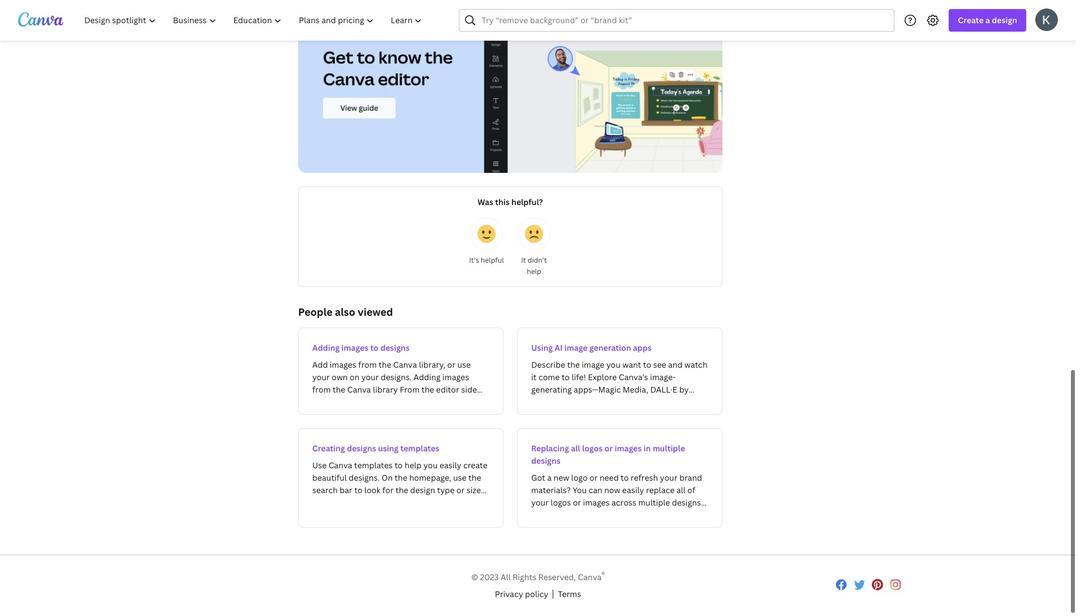 Task type: locate. For each thing, give the bounding box(es) containing it.
all
[[501, 573, 511, 583]]

images
[[341, 343, 368, 353], [615, 443, 642, 454]]

designs down replacing
[[531, 456, 560, 466]]

1 horizontal spatial images
[[615, 443, 642, 454]]

policy
[[525, 590, 548, 600]]

a
[[986, 15, 990, 25]]

or
[[605, 443, 613, 454]]

to
[[370, 343, 379, 353]]

logos
[[582, 443, 603, 454]]

all
[[571, 443, 580, 454]]

replacing
[[531, 443, 569, 454]]

terms
[[558, 590, 581, 600]]

designs right 'to'
[[380, 343, 410, 353]]

1 vertical spatial images
[[615, 443, 642, 454]]

create
[[958, 15, 984, 25]]

images left in at the bottom of the page
[[615, 443, 642, 454]]

replacing all logos or images in multiple designs
[[531, 443, 685, 466]]

0 horizontal spatial images
[[341, 343, 368, 353]]

using
[[378, 443, 398, 454]]

this
[[495, 197, 510, 207]]

templates
[[400, 443, 439, 454]]

designs left using
[[347, 443, 376, 454]]

0 vertical spatial images
[[341, 343, 368, 353]]

in
[[644, 443, 651, 454]]

0 horizontal spatial designs
[[347, 443, 376, 454]]

it's
[[469, 255, 479, 265]]

images left 'to'
[[341, 343, 368, 353]]

generation
[[589, 343, 631, 353]]

designs
[[380, 343, 410, 353], [347, 443, 376, 454], [531, 456, 560, 466]]

people also viewed
[[298, 305, 393, 319]]

0 vertical spatial designs
[[380, 343, 410, 353]]

kendall parks image
[[1035, 8, 1058, 31]]

2 vertical spatial designs
[[531, 456, 560, 466]]

terms link
[[558, 589, 581, 601]]

helpful?
[[511, 197, 543, 207]]

2 horizontal spatial designs
[[531, 456, 560, 466]]

design
[[992, 15, 1017, 25]]

view the guide on getting to know the canva editor image
[[298, 0, 722, 173]]

1 horizontal spatial designs
[[380, 343, 410, 353]]

privacy policy link
[[495, 589, 548, 601]]

creating designs using templates link
[[298, 429, 504, 528]]

creating
[[312, 443, 345, 454]]

images inside replacing all logos or images in multiple designs
[[615, 443, 642, 454]]

©
[[471, 573, 478, 583]]

adding images to designs
[[312, 343, 410, 353]]

canva
[[578, 573, 602, 583]]

😔 image
[[525, 225, 543, 243]]

was this helpful?
[[478, 197, 543, 207]]

2023
[[480, 573, 499, 583]]

create a design
[[958, 15, 1017, 25]]

using ai image generation apps
[[531, 343, 652, 353]]



Task type: vqa. For each thing, say whether or not it's contained in the screenshot.
button
no



Task type: describe. For each thing, give the bounding box(es) containing it.
helpful
[[481, 255, 504, 265]]

using
[[531, 343, 553, 353]]

ai
[[555, 343, 563, 353]]

multiple
[[653, 443, 685, 454]]

was
[[478, 197, 493, 207]]

images inside adding images to designs link
[[341, 343, 368, 353]]

Try "remove background" or "brand kit" search field
[[482, 10, 887, 31]]

image
[[564, 343, 588, 353]]

®
[[602, 571, 605, 580]]

create a design button
[[949, 9, 1026, 32]]

adding images to designs link
[[298, 328, 504, 415]]

reserved,
[[538, 573, 576, 583]]

privacy policy
[[495, 590, 548, 600]]

it
[[521, 255, 526, 265]]

creating designs using templates
[[312, 443, 439, 454]]

people
[[298, 305, 333, 319]]

rights
[[513, 573, 536, 583]]

using ai image generation apps link
[[517, 328, 722, 415]]

adding
[[312, 343, 340, 353]]

also
[[335, 305, 355, 319]]

🙂 image
[[477, 225, 496, 243]]

© 2023 all rights reserved, canva ®
[[471, 571, 605, 583]]

designs inside replacing all logos or images in multiple designs
[[531, 456, 560, 466]]

help
[[527, 267, 541, 276]]

top level navigation element
[[77, 9, 432, 32]]

apps
[[633, 343, 652, 353]]

replacing all logos or images in multiple designs link
[[517, 429, 722, 528]]

privacy
[[495, 590, 523, 600]]

1 vertical spatial designs
[[347, 443, 376, 454]]

it didn't help
[[521, 255, 547, 276]]

it's helpful
[[469, 255, 504, 265]]

viewed
[[358, 305, 393, 319]]

didn't
[[528, 255, 547, 265]]



